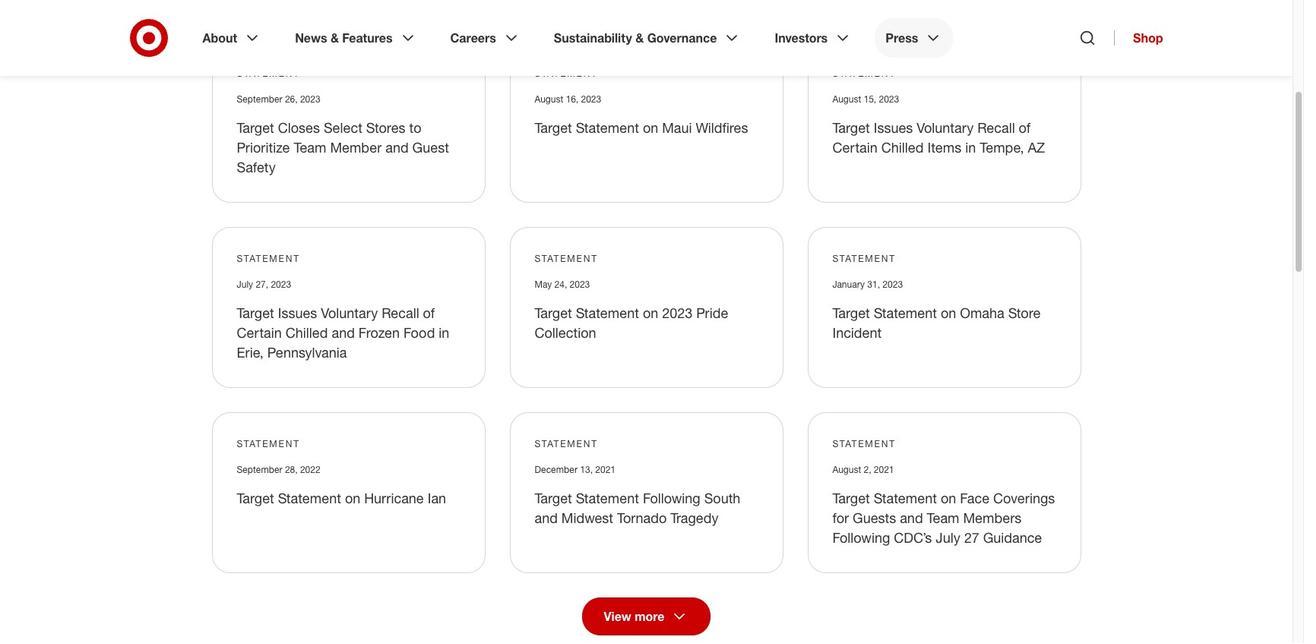 Task type: locate. For each thing, give the bounding box(es) containing it.
1 vertical spatial voluntary
[[321, 305, 378, 321]]

statement up the september 26, 2023
[[237, 68, 300, 79]]

voluntary inside target issues voluntary recall of certain chilled and frozen food in erie, pennsylvania
[[321, 305, 378, 321]]

december 13, 2021
[[535, 464, 616, 476]]

items
[[928, 139, 962, 156]]

statement up september 28, 2022
[[237, 438, 300, 450]]

on left pride
[[643, 305, 658, 321]]

28,
[[285, 464, 298, 476]]

target inside target statement on 2023 pride collection
[[535, 305, 572, 321]]

of
[[1019, 119, 1031, 136], [423, 305, 435, 321]]

target for target issues voluntary recall of certain chilled items in tempe, az
[[833, 119, 870, 136]]

1 vertical spatial issues
[[278, 305, 317, 321]]

erie,
[[237, 344, 264, 361]]

on left maui
[[643, 119, 658, 136]]

august left 2,
[[833, 464, 861, 476]]

1 horizontal spatial chilled
[[881, 139, 924, 156]]

target statement on omaha store incident
[[833, 305, 1041, 341]]

2023 right the 31,
[[883, 279, 903, 290]]

0 horizontal spatial team
[[294, 139, 326, 156]]

ian
[[428, 490, 446, 507]]

july 27, 2023
[[237, 279, 291, 290]]

voluntary up the items
[[917, 119, 974, 136]]

2023 left pride
[[662, 305, 693, 321]]

target down august 16, 2023
[[535, 119, 572, 136]]

2 & from the left
[[636, 30, 644, 46]]

may 24, 2023
[[535, 279, 590, 290]]

1 horizontal spatial following
[[833, 530, 890, 546]]

certain down august 15, 2023
[[833, 139, 878, 156]]

team down closes
[[294, 139, 326, 156]]

1 vertical spatial july
[[936, 530, 960, 546]]

& right news
[[331, 30, 339, 46]]

recall inside the target issues voluntary recall of certain chilled items in tempe, az
[[978, 119, 1015, 136]]

august for target issues voluntary recall of certain chilled items in tempe, az
[[833, 93, 861, 105]]

target statement following south and midwest tornado tragedy link
[[535, 490, 741, 527]]

2021
[[595, 464, 616, 476], [874, 464, 894, 476]]

2023 for target statement on maui wildfires
[[581, 93, 601, 105]]

27
[[964, 530, 979, 546]]

and left frozen
[[332, 324, 355, 341]]

0 horizontal spatial of
[[423, 305, 435, 321]]

0 horizontal spatial in
[[439, 324, 449, 341]]

1 vertical spatial recall
[[382, 305, 419, 321]]

statement up january 31, 2023
[[833, 253, 896, 264]]

13,
[[580, 464, 593, 476]]

statement
[[237, 68, 300, 79], [535, 68, 598, 79], [833, 68, 896, 79], [576, 119, 639, 136], [237, 253, 300, 264], [535, 253, 598, 264], [833, 253, 896, 264], [576, 305, 639, 321], [874, 305, 937, 321], [237, 438, 300, 450], [535, 438, 598, 450], [833, 438, 896, 450], [278, 490, 341, 507], [576, 490, 639, 507], [874, 490, 937, 507]]

target statement on maui wildfires
[[535, 119, 748, 136]]

2023 right the 16,
[[581, 93, 601, 105]]

recall up food
[[382, 305, 419, 321]]

2023 for target closes select stores to prioritize team member and guest safety
[[300, 93, 320, 105]]

of inside the target issues voluntary recall of certain chilled items in tempe, az
[[1019, 119, 1031, 136]]

following up tragedy
[[643, 490, 701, 507]]

1 horizontal spatial voluntary
[[917, 119, 974, 136]]

closes
[[278, 119, 320, 136]]

view more button
[[582, 598, 711, 636]]

member
[[330, 139, 382, 156]]

1 horizontal spatial recall
[[978, 119, 1015, 136]]

2023 right 26,
[[300, 93, 320, 105]]

0 horizontal spatial issues
[[278, 305, 317, 321]]

2023 for target statement on 2023 pride collection
[[570, 279, 590, 290]]

0 vertical spatial in
[[965, 139, 976, 156]]

target issues voluntary recall of certain chilled and frozen food in erie, pennsylvania link
[[237, 305, 449, 361]]

july inside target statement on face coverings for guests and team members following cdc's july 27 guidance
[[936, 530, 960, 546]]

recall up tempe,
[[978, 119, 1015, 136]]

september left 28,
[[237, 464, 282, 476]]

team inside target closes select stores to prioritize team member and guest safety
[[294, 139, 326, 156]]

target
[[237, 119, 274, 136], [535, 119, 572, 136], [833, 119, 870, 136], [237, 305, 274, 321], [535, 305, 572, 321], [833, 305, 870, 321], [237, 490, 274, 507], [535, 490, 572, 507], [833, 490, 870, 507]]

2 2021 from the left
[[874, 464, 894, 476]]

pennsylvania
[[267, 344, 347, 361]]

of up az on the right top of the page
[[1019, 119, 1031, 136]]

august 2, 2021
[[833, 464, 894, 476]]

governance
[[647, 30, 717, 46]]

issues inside target issues voluntary recall of certain chilled and frozen food in erie, pennsylvania
[[278, 305, 317, 321]]

target up collection
[[535, 305, 572, 321]]

more
[[635, 609, 665, 625]]

chilled
[[881, 139, 924, 156], [286, 324, 328, 341]]

target statement on hurricane ian link
[[237, 490, 446, 507]]

incident
[[833, 324, 882, 341]]

september for closes
[[237, 93, 282, 105]]

0 vertical spatial team
[[294, 139, 326, 156]]

0 horizontal spatial recall
[[382, 305, 419, 321]]

2023 right 15,
[[879, 93, 899, 105]]

target down 27,
[[237, 305, 274, 321]]

2023 for target statement on omaha store incident
[[883, 279, 903, 290]]

0 vertical spatial certain
[[833, 139, 878, 156]]

1 horizontal spatial &
[[636, 30, 644, 46]]

about link
[[192, 18, 272, 58]]

on for 2023
[[643, 305, 658, 321]]

of up food
[[423, 305, 435, 321]]

chilled left the items
[[881, 139, 924, 156]]

august
[[535, 93, 563, 105], [833, 93, 861, 105], [833, 464, 861, 476]]

certain inside target issues voluntary recall of certain chilled and frozen food in erie, pennsylvania
[[237, 324, 282, 341]]

statement inside target statement on omaha store incident
[[874, 305, 937, 321]]

0 vertical spatial september
[[237, 93, 282, 105]]

of inside target issues voluntary recall of certain chilled and frozen food in erie, pennsylvania
[[423, 305, 435, 321]]

0 horizontal spatial following
[[643, 490, 701, 507]]

0 horizontal spatial voluntary
[[321, 305, 378, 321]]

july
[[237, 279, 253, 290], [936, 530, 960, 546]]

july left 27
[[936, 530, 960, 546]]

and left midwest
[[535, 510, 558, 527]]

1 vertical spatial following
[[833, 530, 890, 546]]

az
[[1028, 139, 1045, 156]]

target statement on hurricane ian
[[237, 490, 446, 507]]

target down december
[[535, 490, 572, 507]]

0 vertical spatial recall
[[978, 119, 1015, 136]]

on inside target statement on face coverings for guests and team members following cdc's july 27 guidance
[[941, 490, 956, 507]]

statement up may 24, 2023
[[535, 253, 598, 264]]

on
[[643, 119, 658, 136], [643, 305, 658, 321], [941, 305, 956, 321], [345, 490, 360, 507], [941, 490, 956, 507]]

tragedy
[[671, 510, 719, 527]]

1 vertical spatial of
[[423, 305, 435, 321]]

certain for target issues voluntary recall of certain chilled items in tempe, az
[[833, 139, 878, 156]]

target inside target statement on omaha store incident
[[833, 305, 870, 321]]

2 september from the top
[[237, 464, 282, 476]]

august for target statement on maui wildfires
[[535, 93, 563, 105]]

on inside target statement on omaha store incident
[[941, 305, 956, 321]]

on left the omaha
[[941, 305, 956, 321]]

target up 'for'
[[833, 490, 870, 507]]

may
[[535, 279, 552, 290]]

& left governance
[[636, 30, 644, 46]]

target down september 28, 2022
[[237, 490, 274, 507]]

& for news
[[331, 30, 339, 46]]

team up cdc's
[[927, 510, 960, 527]]

&
[[331, 30, 339, 46], [636, 30, 644, 46]]

1 vertical spatial chilled
[[286, 324, 328, 341]]

target closes select stores to prioritize team member and guest safety link
[[237, 119, 449, 176]]

certain
[[833, 139, 878, 156], [237, 324, 282, 341]]

in right food
[[439, 324, 449, 341]]

recall inside target issues voluntary recall of certain chilled and frozen food in erie, pennsylvania
[[382, 305, 419, 321]]

issues for items
[[874, 119, 913, 136]]

1 horizontal spatial certain
[[833, 139, 878, 156]]

food
[[404, 324, 435, 341]]

1 vertical spatial team
[[927, 510, 960, 527]]

chilled inside the target issues voluntary recall of certain chilled items in tempe, az
[[881, 139, 924, 156]]

investors
[[775, 30, 828, 46]]

in right the items
[[965, 139, 976, 156]]

august 16, 2023
[[535, 93, 601, 105]]

about
[[203, 30, 237, 46]]

1 horizontal spatial issues
[[874, 119, 913, 136]]

statement inside target statement on 2023 pride collection
[[576, 305, 639, 321]]

0 horizontal spatial 2021
[[595, 464, 616, 476]]

target inside target closes select stores to prioritize team member and guest safety
[[237, 119, 274, 136]]

issues
[[874, 119, 913, 136], [278, 305, 317, 321]]

issues for and
[[278, 305, 317, 321]]

on for hurricane
[[345, 490, 360, 507]]

1 horizontal spatial of
[[1019, 119, 1031, 136]]

on left face
[[941, 490, 956, 507]]

and inside target closes select stores to prioritize team member and guest safety
[[386, 139, 409, 156]]

statement down the 31,
[[874, 305, 937, 321]]

2021 right 13,
[[595, 464, 616, 476]]

chilled inside target issues voluntary recall of certain chilled and frozen food in erie, pennsylvania
[[286, 324, 328, 341]]

2023 right 27,
[[271, 279, 291, 290]]

september left 26,
[[237, 93, 282, 105]]

chilled up pennsylvania at the left bottom
[[286, 324, 328, 341]]

1 2021 from the left
[[595, 464, 616, 476]]

following down guests
[[833, 530, 890, 546]]

0 vertical spatial chilled
[[881, 139, 924, 156]]

0 vertical spatial issues
[[874, 119, 913, 136]]

target issues voluntary recall of certain chilled and frozen food in erie, pennsylvania
[[237, 305, 449, 361]]

and up cdc's
[[900, 510, 923, 527]]

target inside the target issues voluntary recall of certain chilled items in tempe, az
[[833, 119, 870, 136]]

and
[[386, 139, 409, 156], [332, 324, 355, 341], [535, 510, 558, 527], [900, 510, 923, 527]]

2023 right 24,
[[570, 279, 590, 290]]

september for statement
[[237, 464, 282, 476]]

target statement on maui wildfires link
[[535, 119, 748, 136]]

guests
[[853, 510, 896, 527]]

statement up collection
[[576, 305, 639, 321]]

0 vertical spatial following
[[643, 490, 701, 507]]

target statement on face coverings for guests and team members following cdc's july 27 guidance
[[833, 490, 1055, 546]]

in
[[965, 139, 976, 156], [439, 324, 449, 341]]

1 horizontal spatial team
[[927, 510, 960, 527]]

target up the prioritize
[[237, 119, 274, 136]]

statement up august 2, 2021 at bottom right
[[833, 438, 896, 450]]

certain up erie,
[[237, 324, 282, 341]]

31,
[[867, 279, 880, 290]]

july left 27,
[[237, 279, 253, 290]]

target closes select stores to prioritize team member and guest safety
[[237, 119, 449, 176]]

and down stores
[[386, 139, 409, 156]]

target issues voluntary recall of certain chilled items in tempe, az link
[[833, 119, 1045, 156]]

on inside target statement on 2023 pride collection
[[643, 305, 658, 321]]

1 horizontal spatial july
[[936, 530, 960, 546]]

certain inside the target issues voluntary recall of certain chilled items in tempe, az
[[833, 139, 878, 156]]

2021 right 2,
[[874, 464, 894, 476]]

0 vertical spatial july
[[237, 279, 253, 290]]

august for target statement on face coverings for guests and team members following cdc's july 27 guidance
[[833, 464, 861, 476]]

coverings
[[993, 490, 1055, 507]]

recall for food
[[382, 305, 419, 321]]

recall
[[978, 119, 1015, 136], [382, 305, 419, 321]]

features
[[342, 30, 393, 46]]

1 vertical spatial in
[[439, 324, 449, 341]]

issues down 15,
[[874, 119, 913, 136]]

target down august 15, 2023
[[833, 119, 870, 136]]

0 horizontal spatial certain
[[237, 324, 282, 341]]

certain for target issues voluntary recall of certain chilled and frozen food in erie, pennsylvania
[[237, 324, 282, 341]]

0 horizontal spatial &
[[331, 30, 339, 46]]

hurricane
[[364, 490, 424, 507]]

voluntary inside the target issues voluntary recall of certain chilled items in tempe, az
[[917, 119, 974, 136]]

news
[[295, 30, 327, 46]]

1 horizontal spatial 2021
[[874, 464, 894, 476]]

1 vertical spatial certain
[[237, 324, 282, 341]]

issues inside the target issues voluntary recall of certain chilled items in tempe, az
[[874, 119, 913, 136]]

target inside target issues voluntary recall of certain chilled and frozen food in erie, pennsylvania
[[237, 305, 274, 321]]

august left the 16,
[[535, 93, 563, 105]]

0 vertical spatial of
[[1019, 119, 1031, 136]]

august left 15,
[[833, 93, 861, 105]]

target inside the target statement following south and midwest tornado tragedy
[[535, 490, 572, 507]]

0 horizontal spatial july
[[237, 279, 253, 290]]

0 vertical spatial voluntary
[[917, 119, 974, 136]]

team
[[294, 139, 326, 156], [927, 510, 960, 527]]

statement up midwest
[[576, 490, 639, 507]]

statement up guests
[[874, 490, 937, 507]]

1 horizontal spatial in
[[965, 139, 976, 156]]

target inside target statement on face coverings for guests and team members following cdc's july 27 guidance
[[833, 490, 870, 507]]

issues up pennsylvania at the left bottom
[[278, 305, 317, 321]]

target statement on omaha store incident link
[[833, 305, 1041, 341]]

2023
[[300, 93, 320, 105], [581, 93, 601, 105], [879, 93, 899, 105], [271, 279, 291, 290], [570, 279, 590, 290], [883, 279, 903, 290], [662, 305, 693, 321]]

target for target statement on 2023 pride collection
[[535, 305, 572, 321]]

1 vertical spatial september
[[237, 464, 282, 476]]

voluntary up frozen
[[321, 305, 378, 321]]

collection
[[535, 324, 596, 341]]

0 horizontal spatial chilled
[[286, 324, 328, 341]]

statement down the 16,
[[576, 119, 639, 136]]

target up the incident
[[833, 305, 870, 321]]

1 & from the left
[[331, 30, 339, 46]]

on left hurricane at the left bottom
[[345, 490, 360, 507]]

1 september from the top
[[237, 93, 282, 105]]

september 26, 2023
[[237, 93, 320, 105]]

target issues voluntary recall of certain chilled items in tempe, az
[[833, 119, 1045, 156]]



Task type: vqa. For each thing, say whether or not it's contained in the screenshot.
Following to the bottom
yes



Task type: describe. For each thing, give the bounding box(es) containing it.
of for food
[[423, 305, 435, 321]]

27,
[[256, 279, 268, 290]]

cdc's
[[894, 530, 932, 546]]

16,
[[566, 93, 579, 105]]

24,
[[554, 279, 567, 290]]

wildfires
[[696, 119, 748, 136]]

face
[[960, 490, 990, 507]]

target statement on 2023 pride collection link
[[535, 305, 728, 341]]

voluntary for items
[[917, 119, 974, 136]]

target for target issues voluntary recall of certain chilled and frozen food in erie, pennsylvania
[[237, 305, 274, 321]]

press link
[[875, 18, 953, 58]]

shop
[[1133, 30, 1163, 46]]

guidance
[[983, 530, 1042, 546]]

august 15, 2023
[[833, 93, 899, 105]]

15,
[[864, 93, 876, 105]]

maui
[[662, 119, 692, 136]]

following inside the target statement following south and midwest tornado tragedy
[[643, 490, 701, 507]]

midwest
[[562, 510, 613, 527]]

safety
[[237, 159, 276, 176]]

prioritize
[[237, 139, 290, 156]]

tempe,
[[980, 139, 1024, 156]]

statement up december 13, 2021
[[535, 438, 598, 450]]

press
[[886, 30, 918, 46]]

for
[[833, 510, 849, 527]]

2023 for target issues voluntary recall of certain chilled and frozen food in erie, pennsylvania
[[271, 279, 291, 290]]

statement up august 15, 2023
[[833, 68, 896, 79]]

september 28, 2022
[[237, 464, 320, 476]]

26,
[[285, 93, 298, 105]]

on for face
[[941, 490, 956, 507]]

statement up august 16, 2023
[[535, 68, 598, 79]]

statement inside the target statement following south and midwest tornado tragedy
[[576, 490, 639, 507]]

sustainability
[[554, 30, 632, 46]]

sustainability & governance
[[554, 30, 717, 46]]

voluntary for and
[[321, 305, 378, 321]]

investors link
[[764, 18, 863, 58]]

stores
[[366, 119, 406, 136]]

sustainability & governance link
[[543, 18, 752, 58]]

team inside target statement on face coverings for guests and team members following cdc's july 27 guidance
[[927, 510, 960, 527]]

target for target statement on omaha store incident
[[833, 305, 870, 321]]

january
[[833, 279, 865, 290]]

2023 inside target statement on 2023 pride collection
[[662, 305, 693, 321]]

in inside the target issues voluntary recall of certain chilled items in tempe, az
[[965, 139, 976, 156]]

target for target statement on face coverings for guests and team members following cdc's july 27 guidance
[[833, 490, 870, 507]]

in inside target issues voluntary recall of certain chilled and frozen food in erie, pennsylvania
[[439, 324, 449, 341]]

south
[[704, 490, 741, 507]]

careers
[[450, 30, 496, 46]]

and inside target statement on face coverings for guests and team members following cdc's july 27 guidance
[[900, 510, 923, 527]]

to
[[409, 119, 421, 136]]

frozen
[[359, 324, 400, 341]]

december
[[535, 464, 578, 476]]

members
[[963, 510, 1022, 527]]

chilled for and
[[286, 324, 328, 341]]

& for sustainability
[[636, 30, 644, 46]]

statement up july 27, 2023 on the top left of page
[[237, 253, 300, 264]]

statement down 2022
[[278, 490, 341, 507]]

2023 for target issues voluntary recall of certain chilled items in tempe, az
[[879, 93, 899, 105]]

omaha
[[960, 305, 1004, 321]]

2,
[[864, 464, 871, 476]]

target for target statement on hurricane ian
[[237, 490, 274, 507]]

and inside the target statement following south and midwest tornado tragedy
[[535, 510, 558, 527]]

news & features link
[[284, 18, 428, 58]]

target for target statement on maui wildfires
[[535, 119, 572, 136]]

target statement following south and midwest tornado tragedy
[[535, 490, 741, 527]]

statement inside target statement on face coverings for guests and team members following cdc's july 27 guidance
[[874, 490, 937, 507]]

target statement on 2023 pride collection
[[535, 305, 728, 341]]

recall for tempe,
[[978, 119, 1015, 136]]

and inside target issues voluntary recall of certain chilled and frozen food in erie, pennsylvania
[[332, 324, 355, 341]]

select
[[324, 119, 362, 136]]

target statement on face coverings for guests and team members following cdc's july 27 guidance link
[[833, 490, 1055, 546]]

target for target statement following south and midwest tornado tragedy
[[535, 490, 572, 507]]

on for omaha
[[941, 305, 956, 321]]

january 31, 2023
[[833, 279, 903, 290]]

on for maui
[[643, 119, 658, 136]]

guest
[[412, 139, 449, 156]]

view more
[[604, 609, 665, 625]]

of for tempe,
[[1019, 119, 1031, 136]]

tornado
[[617, 510, 667, 527]]

target for target closes select stores to prioritize team member and guest safety
[[237, 119, 274, 136]]

2022
[[300, 464, 320, 476]]

following inside target statement on face coverings for guests and team members following cdc's july 27 guidance
[[833, 530, 890, 546]]

2021 for tornado
[[595, 464, 616, 476]]

2021 for guests
[[874, 464, 894, 476]]

store
[[1008, 305, 1041, 321]]

shop link
[[1114, 30, 1163, 46]]

news & features
[[295, 30, 393, 46]]

pride
[[696, 305, 728, 321]]

view
[[604, 609, 631, 625]]

careers link
[[440, 18, 531, 58]]

chilled for items
[[881, 139, 924, 156]]



